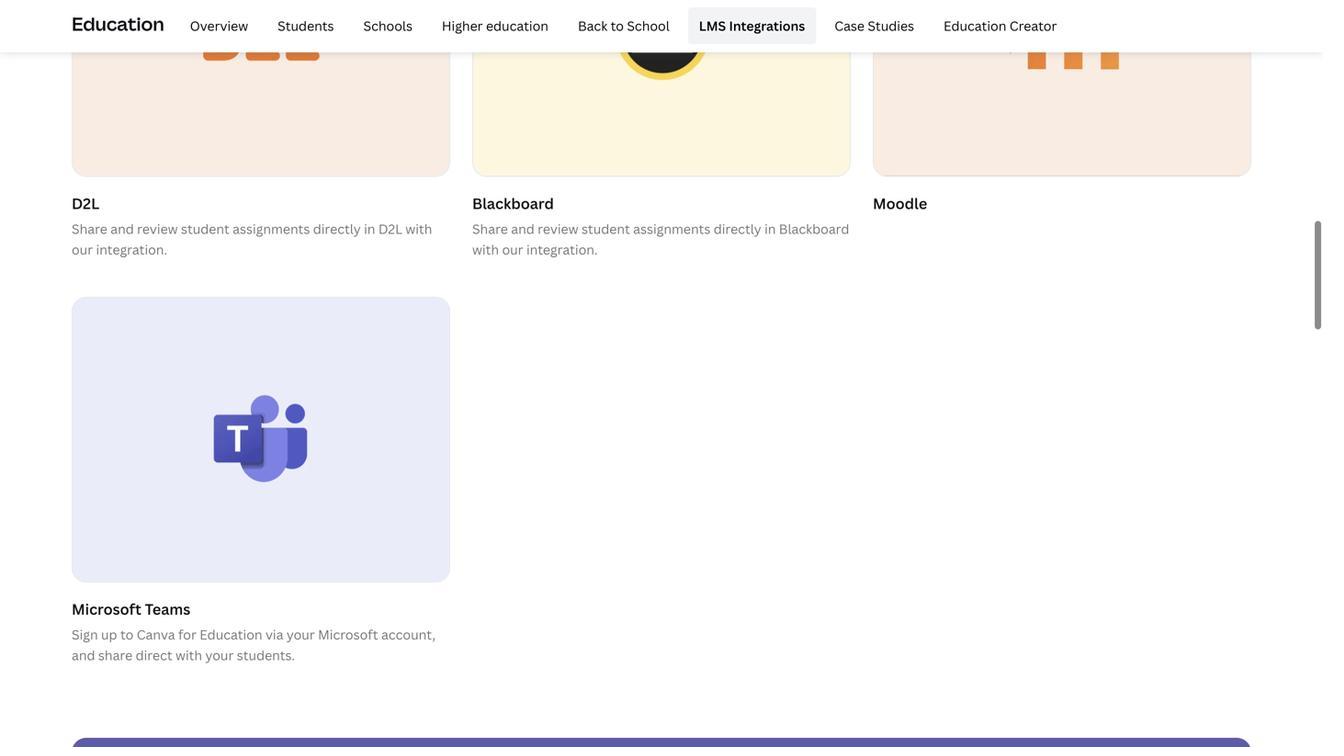 Task type: locate. For each thing, give the bounding box(es) containing it.
1 horizontal spatial share
[[472, 220, 508, 238]]

share
[[72, 220, 107, 238], [472, 220, 508, 238]]

1 review from the left
[[137, 220, 178, 238]]

1 our from the left
[[72, 241, 93, 258]]

our inside share and review student assignments directly in d2l with our integration.
[[72, 241, 93, 258]]

education creator link
[[933, 7, 1068, 44]]

0 horizontal spatial directly
[[313, 220, 361, 238]]

0 horizontal spatial in
[[364, 220, 375, 238]]

student for blackboard
[[582, 220, 630, 238]]

students
[[278, 17, 334, 34]]

directly inside share and review student assignments directly in blackboard with our integration.
[[714, 220, 762, 238]]

0 vertical spatial to
[[611, 17, 624, 34]]

1 vertical spatial blackboard
[[779, 220, 850, 238]]

microsoft up "up"
[[72, 599, 141, 619]]

assignments inside share and review student assignments directly in d2l with our integration.
[[233, 220, 310, 238]]

review inside share and review student assignments directly in d2l with our integration.
[[137, 220, 178, 238]]

student inside share and review student assignments directly in blackboard with our integration.
[[582, 220, 630, 238]]

education creator
[[944, 17, 1057, 34]]

0 horizontal spatial review
[[137, 220, 178, 238]]

share and review student assignments directly in blackboard with our integration.
[[472, 220, 850, 258]]

student inside share and review student assignments directly in d2l with our integration.
[[181, 220, 230, 238]]

moodle image
[[874, 0, 1251, 176]]

creator
[[1010, 17, 1057, 34]]

students link
[[267, 7, 345, 44]]

share inside share and review student assignments directly in blackboard with our integration.
[[472, 220, 508, 238]]

1 horizontal spatial assignments
[[633, 220, 711, 238]]

directly for blackboard
[[714, 220, 762, 238]]

1 horizontal spatial education
[[200, 626, 262, 643]]

your right via
[[287, 626, 315, 643]]

2 review from the left
[[538, 220, 579, 238]]

microsoft inside "sign up to canva for education via your microsoft account, and share direct with your students."
[[318, 626, 378, 643]]

2 assignments from the left
[[633, 220, 711, 238]]

1 horizontal spatial directly
[[714, 220, 762, 238]]

in inside share and review student assignments directly in d2l with our integration.
[[364, 220, 375, 238]]

and for blackboard
[[511, 220, 535, 238]]

microsoft left 'account,' at the left bottom of page
[[318, 626, 378, 643]]

our
[[72, 241, 93, 258], [502, 241, 523, 258]]

menu bar containing overview
[[172, 7, 1068, 44]]

0 horizontal spatial microsoft
[[72, 599, 141, 619]]

microsoft teams
[[72, 599, 190, 619]]

0 horizontal spatial student
[[181, 220, 230, 238]]

2 in from the left
[[765, 220, 776, 238]]

1 horizontal spatial review
[[538, 220, 579, 238]]

1 directly from the left
[[313, 220, 361, 238]]

higher education
[[442, 17, 549, 34]]

back to school
[[578, 17, 670, 34]]

your
[[287, 626, 315, 643], [205, 646, 234, 664]]

your left students.
[[205, 646, 234, 664]]

overview
[[190, 17, 248, 34]]

0 vertical spatial d2l
[[72, 193, 99, 213]]

1 horizontal spatial with
[[406, 220, 432, 238]]

in
[[364, 220, 375, 238], [765, 220, 776, 238]]

1 vertical spatial with
[[472, 241, 499, 258]]

0 vertical spatial blackboard
[[472, 193, 554, 213]]

0 horizontal spatial integration.
[[96, 241, 167, 258]]

0 horizontal spatial education
[[72, 11, 164, 36]]

2 our from the left
[[502, 241, 523, 258]]

schools
[[364, 17, 413, 34]]

1 share from the left
[[72, 220, 107, 238]]

1 horizontal spatial and
[[111, 220, 134, 238]]

1 vertical spatial to
[[120, 626, 134, 643]]

integration. for blackboard
[[527, 241, 598, 258]]

assignments for blackboard
[[633, 220, 711, 238]]

blackboard
[[472, 193, 554, 213], [779, 220, 850, 238]]

2 share from the left
[[472, 220, 508, 238]]

to right back
[[611, 17, 624, 34]]

1 vertical spatial d2l
[[378, 220, 402, 238]]

microsoft
[[72, 599, 141, 619], [318, 626, 378, 643]]

0 horizontal spatial assignments
[[233, 220, 310, 238]]

d2l
[[72, 193, 99, 213], [378, 220, 402, 238]]

assignments
[[233, 220, 310, 238], [633, 220, 711, 238]]

review inside share and review student assignments directly in blackboard with our integration.
[[538, 220, 579, 238]]

with
[[406, 220, 432, 238], [472, 241, 499, 258], [176, 646, 202, 664]]

and inside share and review student assignments directly in d2l with our integration.
[[111, 220, 134, 238]]

2 vertical spatial with
[[176, 646, 202, 664]]

and inside "sign up to canva for education via your microsoft account, and share direct with your students."
[[72, 646, 95, 664]]

1 horizontal spatial your
[[287, 626, 315, 643]]

blackboard inside share and review student assignments directly in blackboard with our integration.
[[779, 220, 850, 238]]

integration. inside share and review student assignments directly in blackboard with our integration.
[[527, 241, 598, 258]]

to inside "sign up to canva for education via your microsoft account, and share direct with your students."
[[120, 626, 134, 643]]

and inside share and review student assignments directly in blackboard with our integration.
[[511, 220, 535, 238]]

0 horizontal spatial our
[[72, 241, 93, 258]]

0 horizontal spatial your
[[205, 646, 234, 664]]

directly inside share and review student assignments directly in d2l with our integration.
[[313, 220, 361, 238]]

blackboard image
[[473, 0, 850, 176]]

overview link
[[179, 7, 259, 44]]

review
[[137, 220, 178, 238], [538, 220, 579, 238]]

and
[[111, 220, 134, 238], [511, 220, 535, 238], [72, 646, 95, 664]]

0 horizontal spatial and
[[72, 646, 95, 664]]

1 horizontal spatial blackboard
[[779, 220, 850, 238]]

integrations
[[729, 17, 805, 34]]

2 directly from the left
[[714, 220, 762, 238]]

sign
[[72, 626, 98, 643]]

1 vertical spatial microsoft
[[318, 626, 378, 643]]

education
[[486, 17, 549, 34]]

share for d2l
[[72, 220, 107, 238]]

directly for d2l
[[313, 220, 361, 238]]

with inside share and review student assignments directly in blackboard with our integration.
[[472, 241, 499, 258]]

review for d2l
[[137, 220, 178, 238]]

share
[[98, 646, 133, 664]]

1 horizontal spatial integration.
[[527, 241, 598, 258]]

d2l inside share and review student assignments directly in d2l with our integration.
[[378, 220, 402, 238]]

up
[[101, 626, 117, 643]]

directly
[[313, 220, 361, 238], [714, 220, 762, 238]]

1 horizontal spatial our
[[502, 241, 523, 258]]

2 integration. from the left
[[527, 241, 598, 258]]

assignments for d2l
[[233, 220, 310, 238]]

0 horizontal spatial with
[[176, 646, 202, 664]]

integration. inside share and review student assignments directly in d2l with our integration.
[[96, 241, 167, 258]]

to inside back to school link
[[611, 17, 624, 34]]

0 horizontal spatial to
[[120, 626, 134, 643]]

0 vertical spatial with
[[406, 220, 432, 238]]

c2l image
[[73, 0, 449, 176]]

1 student from the left
[[181, 220, 230, 238]]

teams
[[145, 599, 190, 619]]

1 horizontal spatial in
[[765, 220, 776, 238]]

1 horizontal spatial student
[[582, 220, 630, 238]]

menu bar
[[172, 7, 1068, 44]]

2 horizontal spatial with
[[472, 241, 499, 258]]

in inside share and review student assignments directly in blackboard with our integration.
[[765, 220, 776, 238]]

1 horizontal spatial d2l
[[378, 220, 402, 238]]

in for d2l
[[364, 220, 375, 238]]

1 horizontal spatial microsoft
[[318, 626, 378, 643]]

to right "up"
[[120, 626, 134, 643]]

1 horizontal spatial to
[[611, 17, 624, 34]]

integration.
[[96, 241, 167, 258], [527, 241, 598, 258]]

2 student from the left
[[582, 220, 630, 238]]

education
[[72, 11, 164, 36], [944, 17, 1007, 34], [200, 626, 262, 643]]

schools link
[[352, 7, 424, 44]]

2 horizontal spatial education
[[944, 17, 1007, 34]]

our inside share and review student assignments directly in blackboard with our integration.
[[502, 241, 523, 258]]

1 in from the left
[[364, 220, 375, 238]]

with inside share and review student assignments directly in d2l with our integration.
[[406, 220, 432, 238]]

2 horizontal spatial and
[[511, 220, 535, 238]]

share inside share and review student assignments directly in d2l with our integration.
[[72, 220, 107, 238]]

assignments inside share and review student assignments directly in blackboard with our integration.
[[633, 220, 711, 238]]

to
[[611, 17, 624, 34], [120, 626, 134, 643]]

back to school link
[[567, 7, 681, 44]]

for
[[178, 626, 197, 643]]

0 horizontal spatial share
[[72, 220, 107, 238]]

1 integration. from the left
[[96, 241, 167, 258]]

student
[[181, 220, 230, 238], [582, 220, 630, 238]]

1 assignments from the left
[[233, 220, 310, 238]]

lms integrations
[[699, 17, 805, 34]]

0 horizontal spatial blackboard
[[472, 193, 554, 213]]

education inside menu bar
[[944, 17, 1007, 34]]

share and review student assignments directly in d2l with our integration.
[[72, 220, 432, 258]]



Task type: vqa. For each thing, say whether or not it's contained in the screenshot.
the right Create
no



Task type: describe. For each thing, give the bounding box(es) containing it.
0 vertical spatial microsoft
[[72, 599, 141, 619]]

microsoft teams image
[[73, 298, 449, 582]]

case
[[835, 17, 865, 34]]

education inside "sign up to canva for education via your microsoft account, and share direct with your students."
[[200, 626, 262, 643]]

in for blackboard
[[765, 220, 776, 238]]

back
[[578, 17, 608, 34]]

canva
[[137, 626, 175, 643]]

moodle link
[[873, 0, 1252, 219]]

lms integrations link
[[688, 7, 816, 44]]

moodle
[[873, 193, 928, 213]]

studies
[[868, 17, 915, 34]]

integration. for d2l
[[96, 241, 167, 258]]

review for blackboard
[[538, 220, 579, 238]]

higher education link
[[431, 7, 560, 44]]

school
[[627, 17, 670, 34]]

our for d2l
[[72, 241, 93, 258]]

1 vertical spatial your
[[205, 646, 234, 664]]

sign up to canva for education via your microsoft account, and share direct with your students.
[[72, 626, 436, 664]]

lms
[[699, 17, 726, 34]]

our for blackboard
[[502, 241, 523, 258]]

education for education
[[72, 11, 164, 36]]

and for d2l
[[111, 220, 134, 238]]

0 horizontal spatial d2l
[[72, 193, 99, 213]]

with for blackboard
[[472, 241, 499, 258]]

case studies
[[835, 17, 915, 34]]

case studies link
[[824, 7, 926, 44]]

with for d2l
[[406, 220, 432, 238]]

student for d2l
[[181, 220, 230, 238]]

0 vertical spatial your
[[287, 626, 315, 643]]

with inside "sign up to canva for education via your microsoft account, and share direct with your students."
[[176, 646, 202, 664]]

account,
[[381, 626, 436, 643]]

via
[[266, 626, 284, 643]]

share for blackboard
[[472, 220, 508, 238]]

higher
[[442, 17, 483, 34]]

students.
[[237, 646, 295, 664]]

direct
[[136, 646, 172, 664]]

education for education creator
[[944, 17, 1007, 34]]



